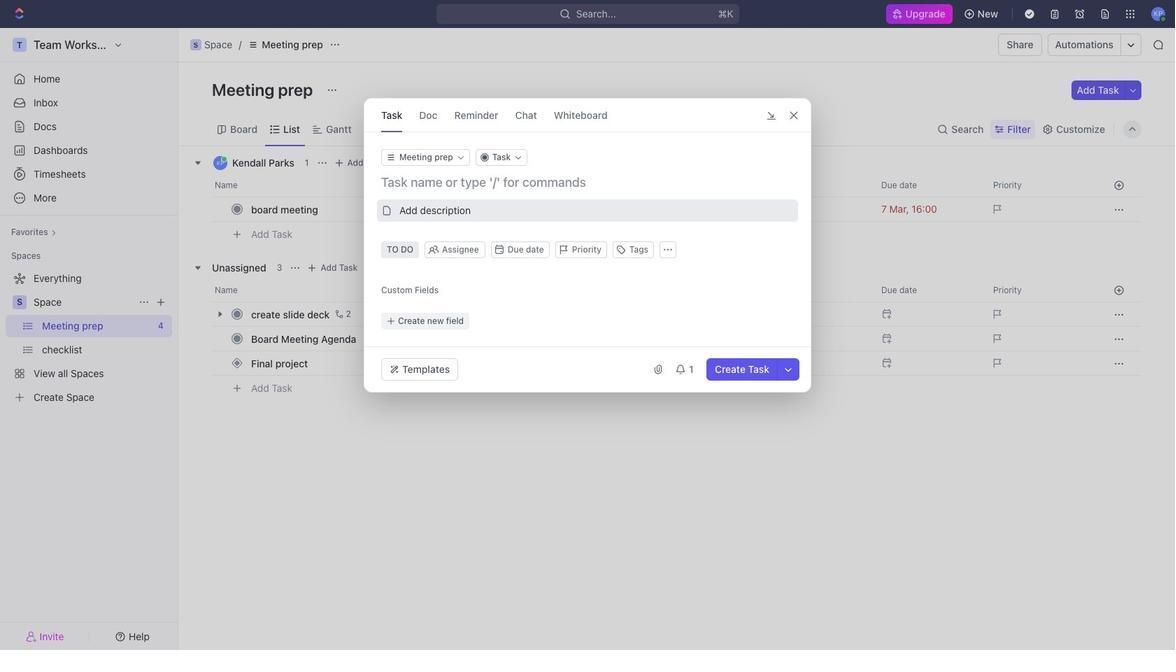 Task type: vqa. For each thing, say whether or not it's contained in the screenshot.
bottom Space, , element
yes



Task type: locate. For each thing, give the bounding box(es) containing it.
space, , element
[[190, 39, 202, 50], [13, 295, 27, 309]]

invite user image
[[26, 630, 37, 643]]

0 vertical spatial space, , element
[[190, 39, 202, 50]]

1 vertical spatial space, , element
[[13, 295, 27, 309]]

space, , element inside sidebar navigation
[[13, 295, 27, 309]]

sidebar navigation
[[0, 28, 178, 650]]

dialog
[[364, 98, 812, 393]]

0 horizontal spatial space, , element
[[13, 295, 27, 309]]



Task type: describe. For each thing, give the bounding box(es) containing it.
Task name or type '/' for commands text field
[[381, 174, 797, 191]]

1 horizontal spatial space, , element
[[190, 39, 202, 50]]



